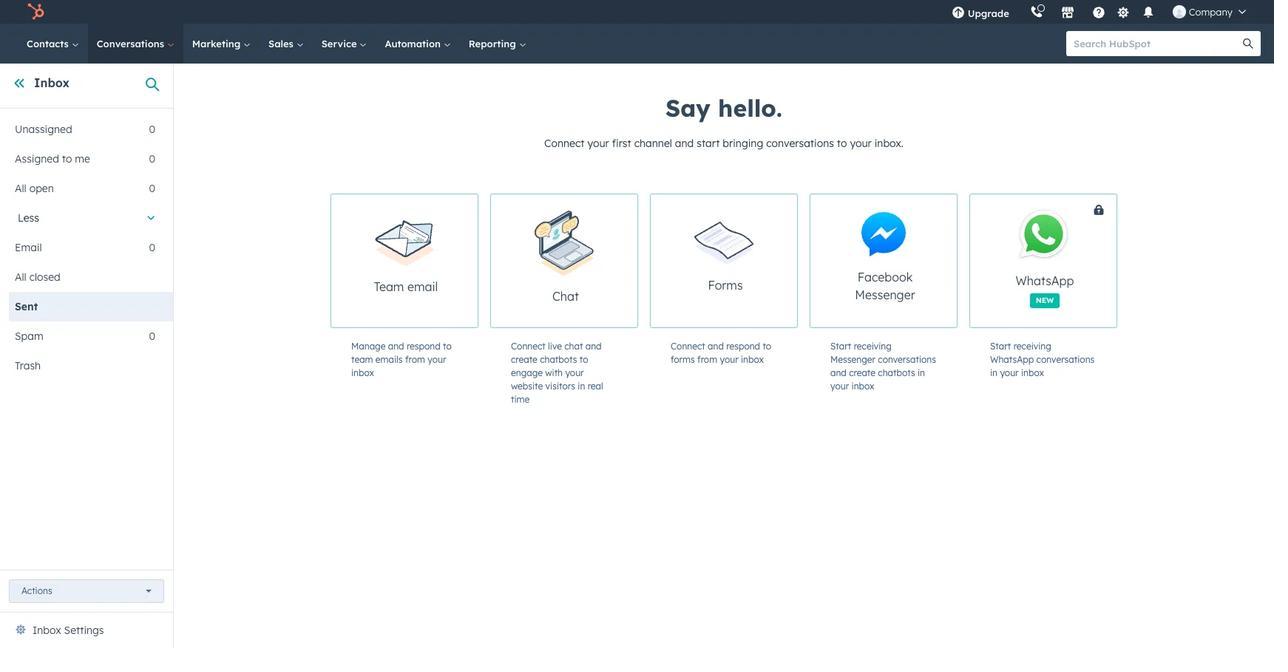 Task type: vqa. For each thing, say whether or not it's contained in the screenshot.


Task type: locate. For each thing, give the bounding box(es) containing it.
start receiving messenger conversations and create chatbots in your inbox
[[831, 341, 936, 392]]

0 horizontal spatial from
[[405, 354, 425, 365]]

inbox.
[[875, 137, 904, 150]]

inbox inside inbox settings link
[[33, 624, 61, 638]]

menu
[[941, 0, 1257, 24]]

1 horizontal spatial create
[[849, 368, 876, 379]]

all inside button
[[15, 271, 26, 284]]

all closed
[[15, 271, 60, 284]]

whatsapp
[[1016, 273, 1074, 288], [990, 354, 1034, 365]]

hubspot image
[[27, 3, 44, 21]]

menu item
[[1020, 0, 1023, 24]]

0 horizontal spatial respond
[[407, 341, 441, 352]]

start inside start receiving messenger conversations and create chatbots in your inbox
[[831, 341, 851, 352]]

email
[[407, 280, 438, 295]]

create
[[511, 354, 538, 365], [849, 368, 876, 379]]

1 horizontal spatial conversations
[[878, 354, 936, 365]]

inbox left settings
[[33, 624, 61, 638]]

your inside 'start receiving whatsapp conversations in your inbox'
[[1000, 368, 1019, 379]]

4 0 from the top
[[149, 241, 155, 254]]

receiving down facebook messenger
[[854, 341, 892, 352]]

all
[[15, 182, 26, 195], [15, 271, 26, 284]]

1 vertical spatial messenger
[[831, 354, 876, 365]]

whatsapp inside 'start receiving whatsapp conversations in your inbox'
[[990, 354, 1034, 365]]

inbox
[[741, 354, 764, 365], [351, 368, 374, 379], [1021, 368, 1044, 379], [852, 381, 875, 392]]

2 horizontal spatial conversations
[[1037, 354, 1095, 365]]

connect up engage
[[511, 341, 546, 352]]

0 vertical spatial whatsapp
[[1016, 273, 1074, 288]]

inbox
[[34, 75, 70, 90], [33, 624, 61, 638]]

2 start from the left
[[990, 341, 1011, 352]]

whatsapp inside checkbox
[[1016, 273, 1074, 288]]

1 respond from the left
[[407, 341, 441, 352]]

start
[[831, 341, 851, 352], [990, 341, 1011, 352]]

assigned
[[15, 152, 59, 166]]

engage
[[511, 368, 543, 379]]

your
[[587, 137, 609, 150], [850, 137, 872, 150], [428, 354, 446, 365], [720, 354, 739, 365], [565, 368, 584, 379], [1000, 368, 1019, 379], [831, 381, 849, 392]]

2 receiving from the left
[[1014, 341, 1052, 352]]

and inside manage and respond to team emails from your inbox
[[388, 341, 404, 352]]

0 vertical spatial create
[[511, 354, 538, 365]]

your inside 'connect and respond to forms from your inbox'
[[720, 354, 739, 365]]

all for all open
[[15, 182, 26, 195]]

1 vertical spatial create
[[849, 368, 876, 379]]

inbox down contacts link
[[34, 75, 70, 90]]

receiving inside start receiving messenger conversations and create chatbots in your inbox
[[854, 341, 892, 352]]

start for start receiving messenger conversations and create chatbots in your inbox
[[831, 341, 851, 352]]

to inside 'connect and respond to forms from your inbox'
[[763, 341, 771, 352]]

assigned to me
[[15, 152, 90, 166]]

None checkbox
[[970, 194, 1172, 328]]

calling icon button
[[1024, 2, 1049, 21]]

0
[[149, 123, 155, 136], [149, 152, 155, 166], [149, 182, 155, 195], [149, 241, 155, 254], [149, 330, 155, 343]]

all left closed
[[15, 271, 26, 284]]

1 vertical spatial inbox
[[33, 624, 61, 638]]

bringing
[[723, 137, 763, 150]]

0 horizontal spatial receiving
[[854, 341, 892, 352]]

in inside 'start receiving whatsapp conversations in your inbox'
[[990, 368, 998, 379]]

and
[[675, 137, 694, 150], [388, 341, 404, 352], [586, 341, 602, 352], [708, 341, 724, 352], [831, 368, 847, 379]]

email
[[15, 241, 42, 254]]

0 horizontal spatial chatbots
[[540, 354, 577, 365]]

company
[[1189, 6, 1233, 18]]

receiving inside 'start receiving whatsapp conversations in your inbox'
[[1014, 341, 1052, 352]]

respond down forms
[[726, 341, 760, 352]]

0 vertical spatial all
[[15, 182, 26, 195]]

your inside start receiving messenger conversations and create chatbots in your inbox
[[831, 381, 849, 392]]

reporting link
[[460, 24, 535, 64]]

1 horizontal spatial start
[[990, 341, 1011, 352]]

0 for unassigned
[[149, 123, 155, 136]]

sent
[[15, 300, 38, 314]]

contacts link
[[18, 24, 88, 64]]

receiving for messenger
[[854, 341, 892, 352]]

0 vertical spatial inbox
[[34, 75, 70, 90]]

from right forms
[[697, 354, 717, 365]]

conversations
[[766, 137, 834, 150], [878, 354, 936, 365], [1037, 354, 1095, 365]]

1 receiving from the left
[[854, 341, 892, 352]]

5 0 from the top
[[149, 330, 155, 343]]

to
[[837, 137, 847, 150], [62, 152, 72, 166], [443, 341, 452, 352], [763, 341, 771, 352], [580, 354, 588, 365]]

trash button
[[9, 351, 155, 381]]

connect inside 'connect and respond to forms from your inbox'
[[671, 341, 705, 352]]

1 horizontal spatial respond
[[726, 341, 760, 352]]

from right emails
[[405, 354, 425, 365]]

messenger inside start receiving messenger conversations and create chatbots in your inbox
[[831, 354, 876, 365]]

2 all from the top
[[15, 271, 26, 284]]

2 respond from the left
[[726, 341, 760, 352]]

0 vertical spatial chatbots
[[540, 354, 577, 365]]

all left open
[[15, 182, 26, 195]]

settings
[[64, 624, 104, 638]]

1 0 from the top
[[149, 123, 155, 136]]

real
[[588, 381, 603, 392]]

start inside 'start receiving whatsapp conversations in your inbox'
[[990, 341, 1011, 352]]

receiving
[[854, 341, 892, 352], [1014, 341, 1052, 352]]

start
[[697, 137, 720, 150]]

2 0 from the top
[[149, 152, 155, 166]]

connect
[[544, 137, 585, 150], [511, 341, 546, 352], [671, 341, 705, 352]]

team
[[374, 280, 404, 295]]

service
[[321, 38, 360, 50]]

inbox settings link
[[33, 622, 104, 640]]

respond right manage
[[407, 341, 441, 352]]

respond inside manage and respond to team emails from your inbox
[[407, 341, 441, 352]]

0 horizontal spatial create
[[511, 354, 538, 365]]

0 horizontal spatial start
[[831, 341, 851, 352]]

chatbots inside connect live chat and create chatbots to engage with your website visitors in real time
[[540, 354, 577, 365]]

time
[[511, 394, 530, 405]]

live
[[548, 341, 562, 352]]

connect inside connect live chat and create chatbots to engage with your website visitors in real time
[[511, 341, 546, 352]]

1 horizontal spatial in
[[918, 368, 925, 379]]

receiving for whatsapp
[[1014, 341, 1052, 352]]

1 vertical spatial chatbots
[[878, 368, 915, 379]]

Chat checkbox
[[490, 194, 638, 328]]

help button
[[1086, 0, 1111, 24]]

channel
[[634, 137, 672, 150]]

less
[[18, 212, 39, 225]]

from inside 'connect and respond to forms from your inbox'
[[697, 354, 717, 365]]

from
[[405, 354, 425, 365], [697, 354, 717, 365]]

messenger
[[855, 288, 915, 302], [831, 354, 876, 365]]

respond
[[407, 341, 441, 352], [726, 341, 760, 352]]

0 horizontal spatial in
[[578, 381, 585, 392]]

with
[[545, 368, 563, 379]]

receiving down new
[[1014, 341, 1052, 352]]

1 vertical spatial whatsapp
[[990, 354, 1034, 365]]

2 horizontal spatial in
[[990, 368, 998, 379]]

conversations inside 'start receiving whatsapp conversations in your inbox'
[[1037, 354, 1095, 365]]

conversations inside start receiving messenger conversations and create chatbots in your inbox
[[878, 354, 936, 365]]

sent button
[[9, 292, 155, 322]]

visitors
[[545, 381, 575, 392]]

Forms checkbox
[[650, 194, 798, 328]]

inbox inside start receiving messenger conversations and create chatbots in your inbox
[[852, 381, 875, 392]]

1 start from the left
[[831, 341, 851, 352]]

messenger inside option
[[855, 288, 915, 302]]

1 horizontal spatial from
[[697, 354, 717, 365]]

unassigned
[[15, 123, 72, 136]]

1 vertical spatial all
[[15, 271, 26, 284]]

1 all from the top
[[15, 182, 26, 195]]

to inside manage and respond to team emails from your inbox
[[443, 341, 452, 352]]

all for all closed
[[15, 271, 26, 284]]

marketplaces image
[[1061, 7, 1074, 20]]

chatbots
[[540, 354, 577, 365], [878, 368, 915, 379]]

from inside manage and respond to team emails from your inbox
[[405, 354, 425, 365]]

menu containing company
[[941, 0, 1257, 24]]

respond inside 'connect and respond to forms from your inbox'
[[726, 341, 760, 352]]

2 from from the left
[[697, 354, 717, 365]]

3 0 from the top
[[149, 182, 155, 195]]

in
[[918, 368, 925, 379], [990, 368, 998, 379], [578, 381, 585, 392]]

1 from from the left
[[405, 354, 425, 365]]

1 horizontal spatial receiving
[[1014, 341, 1052, 352]]

connect up forms
[[671, 341, 705, 352]]

hello.
[[718, 93, 782, 123]]

manage and respond to team emails from your inbox
[[351, 341, 452, 379]]

inbox for inbox settings
[[33, 624, 61, 638]]

1 horizontal spatial chatbots
[[878, 368, 915, 379]]

0 vertical spatial messenger
[[855, 288, 915, 302]]

team email
[[374, 280, 438, 295]]



Task type: describe. For each thing, give the bounding box(es) containing it.
upgrade image
[[952, 7, 965, 20]]

settings image
[[1117, 6, 1130, 20]]

0 horizontal spatial conversations
[[766, 137, 834, 150]]

forms
[[708, 278, 743, 293]]

sales link
[[260, 24, 313, 64]]

first
[[612, 137, 631, 150]]

facebook messenger
[[855, 270, 915, 302]]

and inside connect live chat and create chatbots to engage with your website visitors in real time
[[586, 341, 602, 352]]

upgrade
[[968, 7, 1009, 19]]

your inside connect live chat and create chatbots to engage with your website visitors in real time
[[565, 368, 584, 379]]

inbox inside 'start receiving whatsapp conversations in your inbox'
[[1021, 368, 1044, 379]]

sales
[[269, 38, 296, 50]]

automation
[[385, 38, 444, 50]]

search button
[[1236, 31, 1261, 56]]

connect and respond to forms from your inbox
[[671, 341, 771, 365]]

connect left "first"
[[544, 137, 585, 150]]

chat
[[564, 341, 583, 352]]

all open
[[15, 182, 54, 195]]

conversations for start receiving messenger conversations and create chatbots in your inbox
[[878, 354, 936, 365]]

notifications image
[[1142, 7, 1155, 20]]

your inside manage and respond to team emails from your inbox
[[428, 354, 446, 365]]

automation link
[[376, 24, 460, 64]]

settings link
[[1114, 4, 1133, 20]]

and inside 'connect and respond to forms from your inbox'
[[708, 341, 724, 352]]

open
[[29, 182, 54, 195]]

conversations for start receiving whatsapp conversations in your inbox
[[1037, 354, 1095, 365]]

reporting
[[469, 38, 519, 50]]

connect live chat and create chatbots to engage with your website visitors in real time
[[511, 341, 603, 405]]

marketing
[[192, 38, 243, 50]]

chat
[[552, 289, 579, 304]]

spam
[[15, 330, 43, 343]]

start for start receiving whatsapp conversations in your inbox
[[990, 341, 1011, 352]]

0 for email
[[149, 241, 155, 254]]

help image
[[1092, 7, 1105, 20]]

company button
[[1164, 0, 1255, 24]]

in inside connect live chat and create chatbots to engage with your website visitors in real time
[[578, 381, 585, 392]]

emails
[[376, 354, 403, 365]]

conversations
[[97, 38, 167, 50]]

service link
[[313, 24, 376, 64]]

inbox inside manage and respond to team emails from your inbox
[[351, 368, 374, 379]]

create inside connect live chat and create chatbots to engage with your website visitors in real time
[[511, 354, 538, 365]]

calling icon image
[[1030, 6, 1043, 19]]

notifications button
[[1136, 0, 1161, 24]]

actions button
[[9, 580, 164, 603]]

marketplaces button
[[1052, 0, 1083, 24]]

jacob simon image
[[1173, 5, 1186, 18]]

Team email checkbox
[[331, 194, 478, 328]]

hubspot link
[[18, 3, 55, 21]]

0 for assigned to me
[[149, 152, 155, 166]]

trash
[[15, 359, 41, 373]]

inbox inside 'connect and respond to forms from your inbox'
[[741, 354, 764, 365]]

facebook
[[858, 270, 913, 285]]

create inside start receiving messenger conversations and create chatbots in your inbox
[[849, 368, 876, 379]]

all closed button
[[9, 263, 155, 292]]

website
[[511, 381, 543, 392]]

whatsapp new
[[1016, 273, 1074, 305]]

Search HubSpot search field
[[1066, 31, 1248, 56]]

actions
[[21, 586, 52, 597]]

0 for all open
[[149, 182, 155, 195]]

start receiving whatsapp conversations in your inbox
[[990, 341, 1095, 379]]

forms
[[671, 354, 695, 365]]

respond for forms
[[726, 341, 760, 352]]

marketing link
[[183, 24, 260, 64]]

connect for forms
[[671, 341, 705, 352]]

say
[[666, 93, 711, 123]]

new
[[1036, 295, 1054, 305]]

search image
[[1243, 38, 1254, 49]]

and inside start receiving messenger conversations and create chatbots in your inbox
[[831, 368, 847, 379]]

say hello.
[[666, 93, 782, 123]]

respond for team email
[[407, 341, 441, 352]]

0 for spam
[[149, 330, 155, 343]]

closed
[[29, 271, 60, 284]]

to inside connect live chat and create chatbots to engage with your website visitors in real time
[[580, 354, 588, 365]]

in inside start receiving messenger conversations and create chatbots in your inbox
[[918, 368, 925, 379]]

chatbots inside start receiving messenger conversations and create chatbots in your inbox
[[878, 368, 915, 379]]

manage
[[351, 341, 386, 352]]

connect your first channel and start bringing conversations to your inbox.
[[544, 137, 904, 150]]

contacts
[[27, 38, 72, 50]]

inbox for inbox
[[34, 75, 70, 90]]

Facebook Messenger checkbox
[[810, 194, 958, 328]]

me
[[75, 152, 90, 166]]

connect for chat
[[511, 341, 546, 352]]

team
[[351, 354, 373, 365]]

inbox settings
[[33, 624, 104, 638]]

conversations link
[[88, 24, 183, 64]]

none checkbox containing whatsapp
[[970, 194, 1172, 328]]



